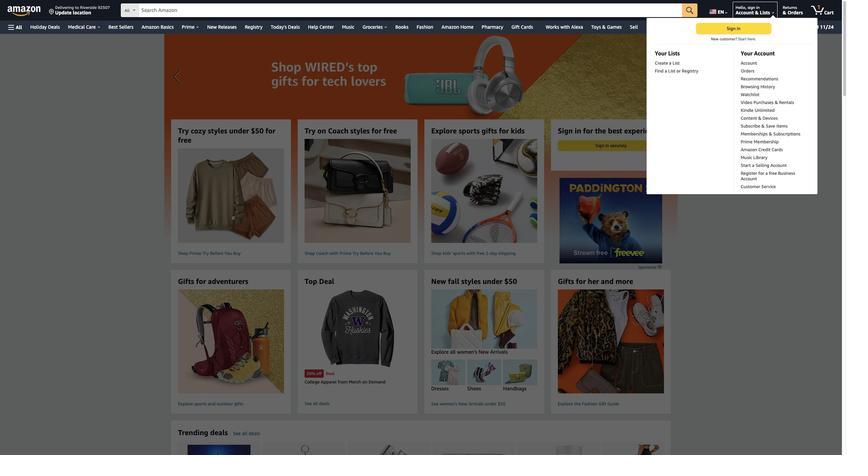 Task type: locate. For each thing, give the bounding box(es) containing it.
1 vertical spatial see all deals
[[233, 431, 260, 437]]

amazon inside your account account orders recommendations browsing history watchlist video purchases & rentals kindle unlimited content & devices subscribe & save items memberships & subscriptions prime membership amazon credit cards music library start a selling account register for a free business account customer service
[[742, 147, 758, 152]]

1 horizontal spatial with
[[467, 251, 476, 256]]

music right center on the top left
[[342, 24, 355, 30]]

content & devices link
[[742, 115, 806, 123]]

1 horizontal spatial the
[[596, 127, 607, 135]]

orders
[[788, 10, 804, 15], [742, 68, 755, 74]]

1 vertical spatial fashion
[[583, 402, 598, 407]]

list
[[178, 443, 848, 456]]

0 vertical spatial gift
[[512, 24, 520, 30]]

2 horizontal spatial see
[[432, 402, 439, 407]]

deals
[[48, 24, 60, 30], [288, 24, 300, 30]]

all down amazon image
[[16, 24, 22, 30]]

0 horizontal spatial you
[[225, 251, 232, 256]]

gifts for gifts for her and more
[[558, 278, 575, 286]]

1 horizontal spatial gift
[[599, 402, 607, 407]]

1 horizontal spatial see all deals link
[[305, 401, 411, 407]]

0 horizontal spatial fashion
[[417, 24, 434, 30]]

1 vertical spatial registry
[[683, 68, 699, 74]]

2 gifts from the left
[[558, 278, 575, 286]]

20
[[307, 371, 312, 377]]

all
[[450, 349, 456, 355], [313, 401, 318, 407], [242, 431, 248, 437]]

new left releases
[[207, 24, 217, 30]]

1
[[818, 4, 821, 11]]

& left save
[[762, 123, 766, 129]]

music
[[342, 24, 355, 30], [742, 155, 753, 160]]

$50 inside try cozy styles under $50 for free
[[251, 127, 264, 135]]

gifts for adventurers
[[178, 278, 249, 286]]

Search Amazon text field
[[139, 4, 683, 17]]

unlimited
[[755, 108, 775, 113]]

your for lists
[[656, 50, 667, 57]]

all up sellers
[[125, 8, 130, 13]]

1 vertical spatial sign
[[558, 127, 573, 135]]

0 vertical spatial registry
[[245, 24, 263, 30]]

deals right today's
[[288, 24, 300, 30]]

see all deals link up govee rgbic floor lamp, led corner lamp compatible with alexa, smart modern floor lamp with music sync image
[[228, 428, 260, 440]]

1 you from the left
[[225, 251, 232, 256]]

& up the kindle unlimited 'link'
[[776, 100, 779, 105]]

0 vertical spatial coach
[[328, 127, 349, 135]]

1 horizontal spatial orders
[[788, 10, 804, 15]]

see down dresses
[[432, 402, 439, 407]]

2 vertical spatial all
[[242, 431, 248, 437]]

2 shop from the left
[[305, 251, 315, 256]]

create a list link
[[656, 60, 728, 68]]

or
[[677, 68, 681, 74]]

from
[[338, 380, 348, 385]]

0 vertical spatial arrivals
[[491, 349, 508, 355]]

lists up friday
[[761, 10, 771, 15]]

buy inside shop prime try before you buy link
[[233, 251, 241, 256]]

0 vertical spatial see all deals link
[[305, 401, 411, 407]]

hello, sign in
[[736, 5, 761, 10]]

shop kids' sports with free 2-day shipping link
[[420, 139, 550, 258]]

0 vertical spatial all
[[125, 8, 130, 13]]

under
[[229, 127, 249, 135], [483, 278, 503, 286], [485, 402, 497, 407]]

1 vertical spatial all
[[313, 401, 318, 407]]

subscribe
[[742, 123, 761, 129]]

kindle
[[742, 108, 754, 113]]

memberships & subscriptions link
[[742, 131, 806, 139]]

1 horizontal spatial before
[[361, 251, 374, 256]]

1 horizontal spatial cards
[[772, 147, 784, 152]]

deals right the holiday
[[48, 24, 60, 30]]

& up nfl black friday football: mia vs nyj 11/24
[[784, 10, 787, 15]]

new releases
[[207, 24, 237, 30]]

arrivals up shoes image
[[491, 349, 508, 355]]

in
[[757, 5, 761, 10], [738, 26, 741, 31], [575, 127, 582, 135], [606, 143, 610, 148]]

deal
[[319, 278, 335, 286], [326, 371, 335, 377]]

1 vertical spatial and
[[208, 402, 216, 407]]

top deal
[[305, 278, 335, 286]]

0 horizontal spatial before
[[210, 251, 224, 256]]

nutrablast boric acid vaginal suppositories - 100% pure made in usa - boric life intimate health support image
[[534, 445, 585, 456]]

0 horizontal spatial your
[[656, 50, 667, 57]]

1 horizontal spatial on
[[363, 380, 368, 385]]

history
[[761, 84, 776, 89]]

all button
[[5, 21, 25, 34]]

2 your from the left
[[742, 50, 753, 57]]

free
[[384, 127, 397, 135], [178, 136, 192, 145], [770, 171, 778, 176], [477, 251, 485, 256]]

amazon left basics
[[142, 24, 160, 30]]

see
[[305, 401, 312, 407], [432, 402, 439, 407], [233, 431, 241, 437]]

explore all women's new arrivals
[[432, 349, 508, 355]]

sports for explore sports and outdoor gifts
[[194, 402, 207, 407]]

0 vertical spatial start
[[739, 37, 747, 41]]

and right her
[[602, 278, 614, 286]]

sports
[[459, 127, 480, 135], [453, 251, 466, 256], [194, 402, 207, 407]]

shop for explore sports gifts for kids
[[432, 251, 442, 256]]

cards up music library link
[[772, 147, 784, 152]]

shop prime try before you buy
[[178, 251, 241, 256]]

new left customer? at the top right of the page
[[712, 37, 719, 41]]

1 shop from the left
[[178, 251, 189, 256]]

0 horizontal spatial cards
[[521, 24, 534, 30]]

& down save
[[770, 131, 773, 137]]

all down college
[[313, 401, 318, 407]]

trending deals
[[178, 429, 228, 437]]

your inside your lists create a list find a list or registry
[[656, 50, 667, 57]]

deal up the apparel
[[326, 371, 335, 377]]

2 horizontal spatial with
[[561, 24, 571, 30]]

0 horizontal spatial on
[[318, 127, 326, 135]]

gift right "pharmacy"
[[512, 24, 520, 30]]

1 vertical spatial $50
[[505, 278, 518, 286]]

fashion left guide
[[583, 402, 598, 407]]

1 horizontal spatial buy
[[384, 251, 391, 256]]

under for try cozy styles under $50 for free
[[229, 127, 249, 135]]

start left here. on the right top of page
[[739, 37, 747, 41]]

a
[[670, 60, 672, 66], [665, 68, 668, 74], [753, 163, 755, 168], [766, 171, 769, 176]]

browsing
[[742, 84, 760, 89]]

start up the register
[[742, 163, 752, 168]]

amazon left home
[[442, 24, 460, 30]]

a right create
[[670, 60, 672, 66]]

1 horizontal spatial and
[[602, 278, 614, 286]]

here.
[[748, 37, 757, 41]]

tnnzeet high waisted pattern leggings for women - buttery soft tummy control printed pants for workout yoga image
[[628, 445, 660, 456]]

library
[[754, 155, 768, 160]]

& up black
[[756, 10, 759, 15]]

0 horizontal spatial sign
[[558, 127, 573, 135]]

1 vertical spatial coach
[[316, 251, 329, 256]]

help center
[[308, 24, 334, 30]]

lists up or
[[669, 50, 681, 57]]

list
[[673, 60, 680, 66], [669, 68, 676, 74]]

amazon inside amazon basics link
[[142, 24, 160, 30]]

1 horizontal spatial all
[[125, 8, 130, 13]]

gifts left kids
[[482, 127, 498, 135]]

1 buy from the left
[[233, 251, 241, 256]]

1 vertical spatial cards
[[772, 147, 784, 152]]

in inside 'link'
[[738, 26, 741, 31]]

0 vertical spatial all
[[450, 349, 456, 355]]

1 gifts from the left
[[178, 278, 194, 286]]

0 vertical spatial women's
[[457, 349, 478, 355]]

1 vertical spatial gifts
[[234, 402, 243, 407]]

0 vertical spatial lists
[[761, 10, 771, 15]]

0 vertical spatial on
[[318, 127, 326, 135]]

1 vertical spatial on
[[363, 380, 368, 385]]

arrivals down shoes
[[469, 402, 484, 407]]

see all deals up govee rgbic floor lamp, led corner lamp compatible with alexa, smart modern floor lamp with music sync image
[[233, 431, 260, 437]]

0 horizontal spatial shop
[[178, 251, 189, 256]]

best
[[109, 24, 118, 30]]

0 horizontal spatial styles
[[208, 127, 228, 135]]

registry left today's
[[245, 24, 263, 30]]

1 horizontal spatial shop
[[305, 251, 315, 256]]

account up recommendations on the top of the page
[[742, 60, 758, 66]]

cart
[[825, 10, 835, 15]]

orders up mia at top
[[788, 10, 804, 15]]

none submit inside 'all' search field
[[683, 3, 698, 17]]

1 vertical spatial gift
[[599, 402, 607, 407]]

fashion inside explore the fashion gift guide link
[[583, 402, 598, 407]]

find a list or registry link
[[656, 68, 728, 76]]

music left library
[[742, 155, 753, 160]]

2 deals from the left
[[288, 24, 300, 30]]

holiday
[[30, 24, 47, 30]]

orders up recommendations on the top of the page
[[742, 68, 755, 74]]

0 vertical spatial sign
[[727, 26, 736, 31]]

all for bottommost see all deals link
[[242, 431, 248, 437]]

2 buy from the left
[[384, 251, 391, 256]]

0 vertical spatial sports
[[459, 127, 480, 135]]

sign for sign in securely
[[596, 143, 605, 148]]

gift left guide
[[599, 402, 607, 407]]

gift
[[512, 24, 520, 30], [599, 402, 607, 407]]

0 horizontal spatial all
[[242, 431, 248, 437]]

$50 for try cozy styles under $50 for free
[[251, 127, 264, 135]]

sign
[[727, 26, 736, 31], [558, 127, 573, 135], [596, 143, 605, 148]]

1 horizontal spatial gifts
[[482, 127, 498, 135]]

with left alexa
[[561, 24, 571, 30]]

shop for try cozy styles under $50 for free
[[178, 251, 189, 256]]

under inside try cozy styles under $50 for free
[[229, 127, 249, 135]]

free inside your account account orders recommendations browsing history watchlist video purchases & rentals kindle unlimited content & devices subscribe & save items memberships & subscriptions prime membership amazon credit cards music library start a selling account register for a free business account customer service
[[770, 171, 778, 176]]

amazon for amazon home
[[442, 24, 460, 30]]

memberships
[[742, 131, 769, 137]]

a up the register
[[753, 163, 755, 168]]

styles inside try cozy styles under $50 for free
[[208, 127, 228, 135]]

0 vertical spatial under
[[229, 127, 249, 135]]

0 vertical spatial fashion
[[417, 24, 434, 30]]

1 vertical spatial all
[[16, 24, 22, 30]]

0 vertical spatial $50
[[251, 127, 264, 135]]

1 horizontal spatial you
[[375, 251, 383, 256]]

shoes link
[[465, 360, 504, 392]]

1 vertical spatial arrivals
[[469, 402, 484, 407]]

center
[[320, 24, 334, 30]]

returns
[[784, 5, 798, 10]]

works with alexa
[[546, 24, 584, 30]]

2 vertical spatial sign
[[596, 143, 605, 148]]

in for sign in
[[738, 26, 741, 31]]

1 horizontal spatial music
[[742, 155, 753, 160]]

2 vertical spatial under
[[485, 402, 497, 407]]

try cozy styles under $50 for free image
[[172, 149, 290, 243]]

2 horizontal spatial amazon
[[742, 147, 758, 152]]

in for sign in securely
[[606, 143, 610, 148]]

college apparel from merch on demand image
[[321, 290, 396, 369]]

0 horizontal spatial with
[[330, 251, 339, 256]]

with up "top deal"
[[330, 251, 339, 256]]

amazon
[[142, 24, 160, 30], [442, 24, 460, 30], [742, 147, 758, 152]]

prime
[[182, 24, 195, 30], [742, 139, 753, 145], [190, 251, 202, 256], [340, 251, 352, 256]]

account up 'customer'
[[742, 176, 758, 182]]

2 horizontal spatial shop
[[432, 251, 442, 256]]

see all deals link down merch
[[305, 401, 411, 407]]

all up dresses image
[[450, 349, 456, 355]]

amazon inside amazon home link
[[442, 24, 460, 30]]

registry
[[245, 24, 263, 30], [683, 68, 699, 74]]

all up govee rgbic floor lamp, led corner lamp compatible with alexa, smart modern floor lamp with music sync image
[[242, 431, 248, 437]]

2 horizontal spatial styles
[[462, 278, 481, 286]]

1 horizontal spatial lists
[[761, 10, 771, 15]]

dresses image
[[429, 360, 468, 386]]

0 vertical spatial see all deals
[[305, 401, 330, 407]]

new up shoes image
[[479, 349, 489, 355]]

sell
[[631, 24, 639, 30]]

free inside try cozy styles under $50 for free
[[178, 136, 192, 145]]

try
[[178, 127, 189, 135], [305, 127, 316, 135], [203, 251, 209, 256], [353, 251, 359, 256]]

start inside your account account orders recommendations browsing history watchlist video purchases & rentals kindle unlimited content & devices subscribe & save items memberships & subscriptions prime membership amazon credit cards music library start a selling account register for a free business account customer service
[[742, 163, 752, 168]]

see all deals for bottommost see all deals link
[[233, 431, 260, 437]]

gifts right outdoor
[[234, 402, 243, 407]]

purchases
[[754, 100, 774, 105]]

on
[[318, 127, 326, 135], [363, 380, 368, 385]]

off
[[317, 371, 322, 377]]

new down shoes
[[459, 402, 468, 407]]

gifts for her and more image
[[547, 290, 676, 394]]

sign in
[[727, 26, 741, 31]]

1 horizontal spatial your
[[742, 50, 753, 57]]

nfl black friday football: mia vs nyj 11/24 link
[[732, 23, 837, 32]]

list up or
[[673, 60, 680, 66]]

2 you from the left
[[375, 251, 383, 256]]

list left or
[[669, 68, 676, 74]]

amazon up library
[[742, 147, 758, 152]]

sign in link
[[697, 23, 772, 34]]

navigation navigation
[[0, 0, 843, 198]]

1 vertical spatial start
[[742, 163, 752, 168]]

books
[[396, 24, 409, 30]]

gift inside navigation navigation
[[512, 24, 520, 30]]

1 your from the left
[[656, 50, 667, 57]]

under for new fall styles under $50
[[483, 278, 503, 286]]

shop for try on coach styles for free
[[305, 251, 315, 256]]

basics
[[161, 24, 174, 30]]

her
[[588, 278, 600, 286]]

amazon for amazon basics
[[142, 24, 160, 30]]

0 horizontal spatial see all deals
[[233, 431, 260, 437]]

0 horizontal spatial the
[[575, 402, 581, 407]]

0 horizontal spatial amazon
[[142, 24, 160, 30]]

see down college
[[305, 401, 312, 407]]

1 horizontal spatial registry
[[683, 68, 699, 74]]

explore for explore sports gifts for kids
[[432, 127, 457, 135]]

see up govee rgbic floor lamp, led corner lamp compatible with alexa, smart modern floor lamp with music sync image
[[233, 431, 241, 437]]

0 vertical spatial the
[[596, 127, 607, 135]]

0 vertical spatial list
[[673, 60, 680, 66]]

new for new customer? start here.
[[712, 37, 719, 41]]

en link
[[706, 2, 731, 19]]

kids
[[511, 127, 525, 135]]

explore sports and outdoor gifts link
[[166, 290, 296, 409]]

for inside try cozy styles under $50 for free
[[266, 127, 276, 135]]

see all deals down college
[[305, 401, 330, 407]]

for inside your account account orders recommendations browsing history watchlist video purchases & rentals kindle unlimited content & devices subscribe & save items memberships & subscriptions prime membership amazon credit cards music library start a selling account register for a free business account customer service
[[759, 171, 765, 176]]

items
[[777, 123, 788, 129]]

1 horizontal spatial amazon
[[442, 24, 460, 30]]

All search field
[[121, 3, 698, 18]]

1 vertical spatial lists
[[669, 50, 681, 57]]

sports for explore sports gifts for kids
[[459, 127, 480, 135]]

main content
[[0, 34, 848, 456]]

subscriptions
[[774, 131, 801, 137]]

your inside your account account orders recommendations browsing history watchlist video purchases & rentals kindle unlimited content & devices subscribe & save items memberships & subscriptions prime membership amazon credit cards music library start a selling account register for a free business account customer service
[[742, 50, 753, 57]]

1 horizontal spatial gifts
[[558, 278, 575, 286]]

update
[[55, 10, 72, 15]]

deal right top
[[319, 278, 335, 286]]

football:
[[774, 24, 794, 30]]

sign for sign in
[[727, 26, 736, 31]]

new left the fall
[[432, 278, 447, 286]]

a down selling
[[766, 171, 769, 176]]

sign inside 'link'
[[727, 26, 736, 31]]

0 horizontal spatial gifts
[[178, 278, 194, 286]]

medical care
[[68, 24, 96, 30]]

best
[[609, 127, 623, 135]]

1 deals from the left
[[48, 24, 60, 30]]

vs
[[805, 24, 810, 30]]

coupons link
[[643, 22, 670, 32]]

0 horizontal spatial deals
[[48, 24, 60, 30]]

1 horizontal spatial arrivals
[[491, 349, 508, 355]]

deals
[[319, 401, 330, 407], [210, 429, 228, 437], [249, 431, 260, 437]]

0 horizontal spatial gifts
[[234, 402, 243, 407]]

registry right or
[[683, 68, 699, 74]]

women's up shoes image
[[457, 349, 478, 355]]

0 vertical spatial and
[[602, 278, 614, 286]]

1 vertical spatial orders
[[742, 68, 755, 74]]

deals for holiday deals
[[48, 24, 60, 30]]

1 vertical spatial deal
[[326, 371, 335, 377]]

1 horizontal spatial see all deals
[[305, 401, 330, 407]]

3 shop from the left
[[432, 251, 442, 256]]

&
[[756, 10, 759, 15], [784, 10, 787, 15], [603, 24, 606, 30], [776, 100, 779, 105], [759, 115, 762, 121], [762, 123, 766, 129], [770, 131, 773, 137]]

cards left works
[[521, 24, 534, 30]]

0 horizontal spatial see all deals link
[[228, 428, 260, 440]]

your down start here. link
[[742, 50, 753, 57]]

your up create
[[656, 50, 667, 57]]

2 vertical spatial $50
[[498, 402, 506, 407]]

None submit
[[683, 3, 698, 17]]

and left outdoor
[[208, 402, 216, 407]]

explore all women's new arrivals image
[[409, 290, 560, 349]]

gifts for adventurers image
[[166, 290, 296, 394]]

0 horizontal spatial see
[[233, 431, 241, 437]]

orders inside "returns & orders"
[[788, 10, 804, 15]]

2 before from the left
[[361, 251, 374, 256]]

women's down dresses
[[440, 402, 458, 407]]

main content containing try cozy styles under $50 for free
[[0, 34, 848, 456]]

1 vertical spatial music
[[742, 155, 753, 160]]

credit
[[759, 147, 771, 152]]

fashion down search amazon text field
[[417, 24, 434, 30]]

2 vertical spatial sports
[[194, 402, 207, 407]]

see all deals for the top see all deals link
[[305, 401, 330, 407]]

in for sign in for the best experience
[[575, 127, 582, 135]]

with left 2-
[[467, 251, 476, 256]]

explore for explore the fashion gift guide
[[558, 402, 574, 407]]

& inside "returns & orders"
[[784, 10, 787, 15]]



Task type: describe. For each thing, give the bounding box(es) containing it.
to
[[75, 5, 79, 10]]

shop coach with prime try before you buy
[[305, 251, 391, 256]]

rentals
[[780, 100, 795, 105]]

you inside shop coach with prime try before you buy link
[[375, 251, 383, 256]]

all for the top see all deals link
[[313, 401, 318, 407]]

registry inside your lists create a list find a list or registry
[[683, 68, 699, 74]]

2 horizontal spatial all
[[450, 349, 456, 355]]

holiday deals link
[[26, 22, 64, 32]]

explore for explore sports and outdoor gifts
[[178, 402, 193, 407]]

luxury stores link
[[670, 22, 708, 32]]

content
[[742, 115, 758, 121]]

medical care link
[[64, 22, 104, 32]]

toys
[[592, 24, 602, 30]]

account up black
[[736, 10, 755, 15]]

register
[[742, 171, 758, 176]]

buy inside shop coach with prime try before you buy link
[[384, 251, 391, 256]]

help
[[308, 24, 319, 30]]

1 horizontal spatial styles
[[351, 127, 370, 135]]

new for new releases
[[207, 24, 217, 30]]

explore the fashion gift guide link
[[547, 290, 676, 409]]

bedsure orthopedic dog bed - washable bolster dog beds for small/medium/large/extra large dogs, supportive foam pet couch... image
[[436, 454, 513, 456]]

coupons
[[647, 24, 666, 30]]

kids'
[[443, 251, 452, 256]]

1 vertical spatial list
[[669, 68, 676, 74]]

1 vertical spatial women's
[[440, 402, 458, 407]]

your for account
[[742, 50, 753, 57]]

video
[[742, 100, 753, 105]]

& down unlimited
[[759, 115, 762, 121]]

explore sports and outdoor gifts
[[178, 402, 243, 407]]

cards inside your account account orders recommendations browsing history watchlist video purchases & rentals kindle unlimited content & devices subscribe & save items memberships & subscriptions prime membership amazon credit cards music library start a selling account register for a free business account customer service
[[772, 147, 784, 152]]

& right toys
[[603, 24, 606, 30]]

amazon image
[[8, 6, 41, 16]]

explore for explore all women's new arrivals
[[432, 349, 449, 355]]

try on coach styles for free image
[[293, 139, 423, 243]]

releases
[[218, 24, 237, 30]]

1 vertical spatial the
[[575, 402, 581, 407]]

music inside your account account orders recommendations browsing history watchlist video purchases & rentals kindle unlimited content & devices subscribe & save items memberships & subscriptions prime membership amazon credit cards music library start a selling account register for a free business account customer service
[[742, 155, 753, 160]]

works
[[546, 24, 560, 30]]

black
[[745, 24, 757, 30]]

with inside works with alexa link
[[561, 24, 571, 30]]

account up 'business'
[[771, 163, 788, 168]]

recommendations link
[[742, 76, 806, 84]]

pharmacy link
[[478, 22, 508, 32]]

top
[[305, 278, 318, 286]]

etguuds short usb c cable fast charging nylon braided image
[[358, 445, 421, 456]]

home
[[461, 24, 474, 30]]

styles for new
[[462, 278, 481, 286]]

subscribe & save items link
[[742, 123, 806, 131]]

with inside shop kids' sports with free 2-day shipping link
[[467, 251, 476, 256]]

$50 inside the see women's new arrivals under $50 link
[[498, 402, 506, 407]]

sign in securely link
[[559, 141, 664, 151]]

sign in securely
[[596, 143, 627, 148]]

orders inside your account account orders recommendations browsing history watchlist video purchases & rentals kindle unlimited content & devices subscribe & save items memberships & subscriptions prime membership amazon credit cards music library start a selling account register for a free business account customer service
[[742, 68, 755, 74]]

see women's new arrivals under $50 link
[[432, 402, 538, 407]]

video purchases & rentals link
[[742, 100, 806, 108]]

sell link
[[626, 22, 643, 32]]

fashion link
[[413, 22, 438, 32]]

0 horizontal spatial deals
[[210, 429, 228, 437]]

shipping
[[499, 251, 516, 256]]

gifts for gifts for adventurers
[[178, 278, 194, 286]]

watchlist
[[742, 92, 760, 97]]

gifts inside explore sports and outdoor gifts link
[[234, 402, 243, 407]]

1 vertical spatial see all deals link
[[228, 428, 260, 440]]

1 vertical spatial sports
[[453, 251, 466, 256]]

trending
[[178, 429, 208, 437]]

sign in for the best experience
[[558, 127, 661, 135]]

account up "account" link
[[755, 50, 776, 57]]

day
[[491, 251, 498, 256]]

tp 3-tier cupcake stand melamine dessert stand fruit candy display tower for wedding birthday tea party and baby shower image
[[279, 445, 330, 456]]

registry link
[[241, 22, 267, 32]]

best sellers
[[109, 24, 134, 30]]

demand
[[369, 380, 386, 385]]

new for new fall styles under $50
[[432, 278, 447, 286]]

college
[[305, 380, 320, 385]]

customer service link
[[742, 184, 806, 192]]

20 % off
[[307, 371, 322, 377]]

luxury stores
[[674, 24, 704, 30]]

1 before from the left
[[210, 251, 224, 256]]

outdoor
[[217, 402, 233, 407]]

0 vertical spatial deal
[[319, 278, 335, 286]]

kindle unlimited link
[[742, 108, 806, 115]]

friday
[[758, 24, 772, 30]]

stores
[[690, 24, 704, 30]]

deals for today's deals
[[288, 24, 300, 30]]

delivering to riverside 92507 update location
[[55, 5, 110, 15]]

works with alexa link
[[542, 22, 588, 32]]

devices
[[763, 115, 779, 121]]

music link
[[338, 22, 359, 32]]

save
[[767, 123, 776, 129]]

sponsored ad element
[[560, 178, 663, 264]]

with inside shop coach with prime try before you buy link
[[330, 251, 339, 256]]

styles for try
[[208, 127, 228, 135]]

amazon home link
[[438, 22, 478, 32]]

your account account orders recommendations browsing history watchlist video purchases & rentals kindle unlimited content & devices subscribe & save items memberships & subscriptions prime membership amazon credit cards music library start a selling account register for a free business account customer service
[[742, 50, 801, 189]]

sellers
[[119, 24, 134, 30]]

shop coach with prime try before you buy link
[[293, 139, 423, 258]]

shop wired's top gifts for tech lovers image
[[164, 34, 678, 239]]

handbags image
[[501, 360, 540, 386]]

service
[[762, 184, 777, 189]]

account & lists
[[736, 10, 771, 15]]

browsing history link
[[742, 84, 806, 92]]

hello,
[[736, 5, 747, 10]]

more
[[616, 278, 634, 286]]

toys & games
[[592, 24, 622, 30]]

1 horizontal spatial deals
[[249, 431, 260, 437]]

gifts for her and more
[[558, 278, 634, 286]]

0 horizontal spatial arrivals
[[469, 402, 484, 407]]

11/24
[[821, 24, 835, 30]]

fashion inside fashion "link"
[[417, 24, 434, 30]]

0 horizontal spatial registry
[[245, 24, 263, 30]]

nfl
[[735, 24, 744, 30]]

sign for sign in for the best experience
[[558, 127, 573, 135]]

your lists create a list find a list or registry
[[656, 50, 699, 74]]

0 horizontal spatial and
[[208, 402, 216, 407]]

nyj
[[811, 24, 820, 30]]

%
[[312, 371, 316, 377]]

sponsored
[[639, 265, 658, 270]]

2 horizontal spatial deals
[[319, 401, 330, 407]]

orders link
[[742, 68, 806, 76]]

try inside try cozy styles under $50 for free
[[178, 127, 189, 135]]

amazon basics
[[142, 24, 174, 30]]

explore sports gifts for kids image
[[420, 139, 550, 243]]

govee rgbic floor lamp, led corner lamp compatible with alexa, smart modern floor lamp with music sync image
[[188, 445, 251, 456]]

watchlist link
[[742, 92, 806, 100]]

prime inside your account account orders recommendations browsing history watchlist video purchases & rentals kindle unlimited content & devices subscribe & save items memberships & subscriptions prime membership amazon credit cards music library start a selling account register for a free business account customer service
[[742, 139, 753, 145]]

lists inside your lists create a list find a list or registry
[[669, 50, 681, 57]]

location
[[73, 10, 91, 15]]

all inside search field
[[125, 8, 130, 13]]

today's
[[271, 24, 287, 30]]

0 vertical spatial music
[[342, 24, 355, 30]]

groceries link
[[359, 22, 392, 32]]

create
[[656, 60, 669, 66]]

you inside shop prime try before you buy link
[[225, 251, 232, 256]]

$50 for new fall styles under $50
[[505, 278, 518, 286]]

explore the fashion gift guide
[[558, 402, 620, 407]]

try on coach styles for free
[[305, 127, 397, 135]]

new fall styles under $50
[[432, 278, 518, 286]]

shoes image
[[465, 360, 504, 386]]

shop prime try before you buy link
[[171, 149, 291, 258]]

all inside button
[[16, 24, 22, 30]]

guide
[[608, 402, 620, 407]]

a right "find"
[[665, 68, 668, 74]]

college apparel from merch on demand
[[305, 380, 386, 385]]

1 horizontal spatial see
[[305, 401, 312, 407]]

leave feedback on sponsored ad element
[[639, 265, 663, 270]]

amazon basics link
[[138, 22, 178, 32]]

explore all women's new arrivals link
[[409, 290, 560, 356]]

adventurers
[[208, 278, 249, 286]]



Task type: vqa. For each thing, say whether or not it's contained in the screenshot.
rates
no



